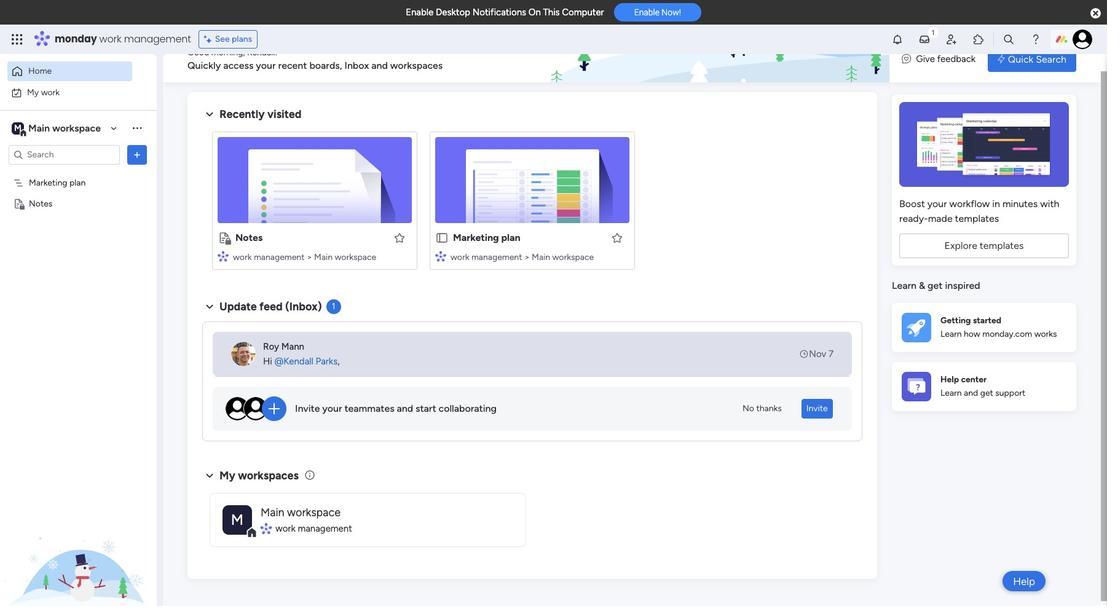 Task type: describe. For each thing, give the bounding box(es) containing it.
close update feed (inbox) image
[[202, 299, 217, 314]]

invite button
[[801, 399, 833, 419]]

v2 user feedback image
[[902, 52, 911, 66]]

explore templates
[[944, 240, 1024, 251]]

options image
[[131, 148, 143, 161]]

work management > main workspace for marketing plan
[[451, 252, 594, 262]]

see plans button
[[198, 30, 258, 49]]

now!
[[662, 8, 681, 17]]

recent
[[278, 60, 307, 71]]

desktop
[[436, 7, 470, 18]]

enable now!
[[634, 8, 681, 17]]

> for marketing plan
[[524, 252, 530, 262]]

teammates
[[345, 403, 394, 414]]

access
[[223, 60, 254, 71]]

search
[[1036, 53, 1066, 65]]

boost your workflow in minutes with ready-made templates
[[899, 198, 1059, 224]]

and for help center learn and get support
[[964, 388, 978, 398]]

plan for work management > main workspace
[[501, 232, 520, 243]]

workflow
[[949, 198, 990, 210]]

help image
[[1030, 33, 1042, 45]]

monday
[[55, 32, 97, 46]]

no
[[743, 403, 754, 414]]

plans
[[232, 34, 252, 44]]

quick search button
[[988, 47, 1076, 72]]

feed
[[259, 300, 283, 313]]

1 vertical spatial private board image
[[218, 231, 231, 245]]

nov 7
[[809, 348, 833, 359]]

update feed (inbox)
[[219, 300, 322, 313]]

kendall parks image
[[1073, 30, 1092, 49]]

give
[[916, 54, 935, 65]]

7
[[829, 348, 833, 359]]

help center learn and get support
[[940, 374, 1025, 398]]

boost
[[899, 198, 925, 210]]

support
[[995, 388, 1025, 398]]

0 vertical spatial private board image
[[13, 198, 25, 209]]

start
[[416, 403, 436, 414]]

notifications
[[472, 7, 526, 18]]

getting started element
[[892, 303, 1076, 352]]

v2 bolt switch image
[[998, 53, 1005, 66]]

apps image
[[972, 33, 985, 45]]

invite for invite your teammates and start collaborating
[[295, 403, 320, 414]]

1 horizontal spatial main workspace
[[261, 506, 341, 519]]

public board image
[[435, 231, 449, 245]]

quick
[[1008, 53, 1033, 65]]

learn for getting
[[940, 329, 962, 339]]

my workspaces
[[219, 469, 299, 482]]

learn for help
[[940, 388, 962, 398]]

add to favorites image for marketing plan
[[611, 231, 623, 244]]

minutes
[[1002, 198, 1038, 210]]

select product image
[[11, 33, 23, 45]]

enable for enable now!
[[634, 8, 660, 17]]

kendall!
[[247, 47, 278, 58]]

home button
[[7, 61, 132, 81]]

and inside "good morning, kendall! quickly access your recent boards, inbox and workspaces"
[[371, 60, 388, 71]]

this
[[543, 7, 560, 18]]

give feedback
[[916, 54, 976, 65]]

quick search results list box
[[202, 122, 862, 285]]

add to favorites image for notes
[[393, 231, 406, 244]]

visited
[[267, 108, 302, 121]]

getting started learn how monday.com works
[[940, 315, 1057, 339]]

workspace image
[[223, 505, 252, 534]]

close my workspaces image
[[202, 468, 217, 483]]

&
[[919, 280, 925, 291]]

thanks
[[756, 403, 782, 414]]

monday.com
[[982, 329, 1032, 339]]

1 image
[[928, 25, 939, 39]]

help for help center learn and get support
[[940, 374, 959, 385]]

my for my workspaces
[[219, 469, 235, 482]]

m for workspace icon
[[231, 510, 243, 528]]

on
[[528, 7, 541, 18]]

your for boost your workflow in minutes with ready-made templates
[[927, 198, 947, 210]]

help button
[[1003, 571, 1046, 591]]

quickly
[[187, 60, 221, 71]]

templates inside boost your workflow in minutes with ready-made templates
[[955, 213, 999, 224]]

no thanks
[[743, 403, 782, 414]]

templates inside the explore templates button
[[980, 240, 1024, 251]]



Task type: vqa. For each thing, say whether or not it's contained in the screenshot.
bottom lottie animation "Element"
yes



Task type: locate. For each thing, give the bounding box(es) containing it.
workspace selection element
[[12, 121, 103, 137]]

0 horizontal spatial marketing plan
[[29, 177, 86, 188]]

invite your teammates and start collaborating
[[295, 403, 497, 414]]

boards,
[[309, 60, 342, 71]]

2 add to favorites image from the left
[[611, 231, 623, 244]]

0 horizontal spatial get
[[928, 280, 943, 291]]

1 vertical spatial templates
[[980, 240, 1024, 251]]

0 vertical spatial marketing
[[29, 177, 67, 188]]

0 horizontal spatial add to favorites image
[[393, 231, 406, 244]]

2 work management > main workspace from the left
[[451, 252, 594, 262]]

how
[[964, 329, 980, 339]]

1 vertical spatial my
[[219, 469, 235, 482]]

0 horizontal spatial enable
[[406, 7, 434, 18]]

1 horizontal spatial notes
[[235, 232, 263, 243]]

your up made
[[927, 198, 947, 210]]

main inside workspace selection element
[[28, 122, 50, 134]]

enable now! button
[[614, 3, 701, 22]]

enable desktop notifications on this computer
[[406, 7, 604, 18]]

add to favorites image
[[393, 231, 406, 244], [611, 231, 623, 244]]

get inside help center learn and get support
[[980, 388, 993, 398]]

0 horizontal spatial workspaces
[[238, 469, 299, 482]]

1 horizontal spatial my
[[219, 469, 235, 482]]

explore templates button
[[899, 234, 1069, 258]]

m inside workspace icon
[[231, 510, 243, 528]]

your for invite your teammates and start collaborating
[[322, 403, 342, 414]]

workspace
[[52, 122, 101, 134], [335, 252, 376, 262], [552, 252, 594, 262], [287, 506, 341, 519]]

your inside boost your workflow in minutes with ready-made templates
[[927, 198, 947, 210]]

> for notes
[[307, 252, 312, 262]]

my
[[27, 87, 39, 97], [219, 469, 235, 482]]

your down kendall!
[[256, 60, 276, 71]]

0 horizontal spatial my
[[27, 87, 39, 97]]

plan
[[69, 177, 86, 188], [501, 232, 520, 243]]

option
[[0, 171, 157, 174]]

plan for notes
[[69, 177, 86, 188]]

marketing plan for work management > main workspace
[[453, 232, 520, 243]]

1 vertical spatial notes
[[235, 232, 263, 243]]

1 vertical spatial plan
[[501, 232, 520, 243]]

0 horizontal spatial main workspace
[[28, 122, 101, 134]]

0 vertical spatial my
[[27, 87, 39, 97]]

1 horizontal spatial add to favorites image
[[611, 231, 623, 244]]

0 horizontal spatial >
[[307, 252, 312, 262]]

1 vertical spatial get
[[980, 388, 993, 398]]

my work button
[[7, 83, 132, 102]]

0 vertical spatial lottie animation image
[[544, 36, 890, 83]]

lottie animation image for the rightmost lottie animation "element"
[[544, 36, 890, 83]]

private board image
[[13, 198, 25, 209], [218, 231, 231, 245]]

roy mann image
[[231, 342, 256, 366]]

notes inside list box
[[29, 198, 52, 209]]

morning,
[[211, 47, 245, 58]]

your inside "good morning, kendall! quickly access your recent boards, inbox and workspaces"
[[256, 60, 276, 71]]

learn down center
[[940, 388, 962, 398]]

1 horizontal spatial help
[[1013, 575, 1035, 587]]

0 vertical spatial main workspace
[[28, 122, 101, 134]]

marketing plan inside list box
[[29, 177, 86, 188]]

work inside button
[[41, 87, 60, 97]]

computer
[[562, 7, 604, 18]]

templates
[[955, 213, 999, 224], [980, 240, 1024, 251]]

nov
[[809, 348, 826, 359]]

ready-
[[899, 213, 928, 224]]

main workspace
[[28, 122, 101, 134], [261, 506, 341, 519]]

and
[[371, 60, 388, 71], [964, 388, 978, 398], [397, 403, 413, 414]]

workspaces
[[390, 60, 443, 71], [238, 469, 299, 482]]

started
[[973, 315, 1001, 326]]

and for invite your teammates and start collaborating
[[397, 403, 413, 414]]

0 vertical spatial and
[[371, 60, 388, 71]]

see
[[215, 34, 230, 44]]

learn inside getting started learn how monday.com works
[[940, 329, 962, 339]]

my down home
[[27, 87, 39, 97]]

help center element
[[892, 362, 1076, 411]]

(inbox)
[[285, 300, 322, 313]]

marketing plan right public board icon
[[453, 232, 520, 243]]

see plans
[[215, 34, 252, 44]]

search everything image
[[1003, 33, 1015, 45]]

2 horizontal spatial your
[[927, 198, 947, 210]]

1 add to favorites image from the left
[[393, 231, 406, 244]]

work management
[[275, 523, 352, 534]]

learn inside help center learn and get support
[[940, 388, 962, 398]]

>
[[307, 252, 312, 262], [524, 252, 530, 262]]

1 horizontal spatial m
[[231, 510, 243, 528]]

0 horizontal spatial work management > main workspace
[[233, 252, 376, 262]]

0 horizontal spatial notes
[[29, 198, 52, 209]]

1 horizontal spatial >
[[524, 252, 530, 262]]

1 horizontal spatial workspaces
[[390, 60, 443, 71]]

1 horizontal spatial invite
[[806, 403, 828, 414]]

1 horizontal spatial plan
[[501, 232, 520, 243]]

inspired
[[945, 280, 980, 291]]

invite inside invite 'button'
[[806, 403, 828, 414]]

0 vertical spatial plan
[[69, 177, 86, 188]]

and right "inbox"
[[371, 60, 388, 71]]

1 horizontal spatial lottie animation image
[[544, 36, 890, 83]]

0 vertical spatial notes
[[29, 198, 52, 209]]

recently
[[219, 108, 265, 121]]

0 horizontal spatial lottie animation image
[[0, 482, 157, 606]]

marketing inside quick search results list box
[[453, 232, 499, 243]]

works
[[1034, 329, 1057, 339]]

work
[[99, 32, 121, 46], [41, 87, 60, 97], [233, 252, 252, 262], [451, 252, 469, 262], [275, 523, 295, 534]]

2 vertical spatial your
[[322, 403, 342, 414]]

in
[[992, 198, 1000, 210]]

1
[[332, 301, 335, 312]]

learn & get inspired
[[892, 280, 980, 291]]

Search in workspace field
[[26, 148, 103, 162]]

marketing plan inside quick search results list box
[[453, 232, 520, 243]]

main workspace up search in workspace 'field'
[[28, 122, 101, 134]]

1 work management > main workspace from the left
[[233, 252, 376, 262]]

enable
[[406, 7, 434, 18], [634, 8, 660, 17]]

get right the &
[[928, 280, 943, 291]]

templates image image
[[903, 102, 1065, 187]]

1 > from the left
[[307, 252, 312, 262]]

workspaces up workspace icon
[[238, 469, 299, 482]]

marketing plan down search in workspace 'field'
[[29, 177, 86, 188]]

0 vertical spatial lottie animation element
[[544, 36, 890, 83]]

enable left desktop
[[406, 7, 434, 18]]

0 horizontal spatial invite
[[295, 403, 320, 414]]

my right close my workspaces image
[[219, 469, 235, 482]]

management
[[124, 32, 191, 46], [254, 252, 305, 262], [471, 252, 522, 262], [298, 523, 352, 534]]

made
[[928, 213, 953, 224]]

workspace image
[[12, 121, 24, 135]]

1 vertical spatial m
[[231, 510, 243, 528]]

0 vertical spatial marketing plan
[[29, 177, 86, 188]]

my for my work
[[27, 87, 39, 97]]

0 vertical spatial templates
[[955, 213, 999, 224]]

inbox
[[344, 60, 369, 71]]

notifications image
[[891, 33, 904, 45]]

list box containing marketing plan
[[0, 170, 157, 380]]

0 horizontal spatial marketing
[[29, 177, 67, 188]]

0 horizontal spatial your
[[256, 60, 276, 71]]

1 vertical spatial lottie animation element
[[0, 482, 157, 606]]

0 vertical spatial get
[[928, 280, 943, 291]]

0 vertical spatial learn
[[892, 280, 916, 291]]

1 horizontal spatial your
[[322, 403, 342, 414]]

with
[[1040, 198, 1059, 210]]

main workspace up work management
[[261, 506, 341, 519]]

list box
[[0, 170, 157, 380]]

1 horizontal spatial private board image
[[218, 231, 231, 245]]

dapulse close image
[[1090, 7, 1101, 20]]

lottie animation image
[[544, 36, 890, 83], [0, 482, 157, 606]]

marketing plan for notes
[[29, 177, 86, 188]]

2 > from the left
[[524, 252, 530, 262]]

workspace options image
[[131, 122, 143, 134]]

learn down the getting at the bottom of page
[[940, 329, 962, 339]]

marketing inside list box
[[29, 177, 67, 188]]

update
[[219, 300, 257, 313]]

enable inside button
[[634, 8, 660, 17]]

1 horizontal spatial marketing
[[453, 232, 499, 243]]

getting
[[940, 315, 971, 326]]

my inside button
[[27, 87, 39, 97]]

2 horizontal spatial and
[[964, 388, 978, 398]]

and down center
[[964, 388, 978, 398]]

1 vertical spatial lottie animation image
[[0, 482, 157, 606]]

1 horizontal spatial lottie animation element
[[544, 36, 890, 83]]

0 horizontal spatial m
[[14, 123, 21, 133]]

0 vertical spatial help
[[940, 374, 959, 385]]

learn
[[892, 280, 916, 291], [940, 329, 962, 339], [940, 388, 962, 398]]

0 horizontal spatial help
[[940, 374, 959, 385]]

and inside help center learn and get support
[[964, 388, 978, 398]]

1 vertical spatial help
[[1013, 575, 1035, 587]]

1 vertical spatial marketing
[[453, 232, 499, 243]]

templates right explore
[[980, 240, 1024, 251]]

recently visited
[[219, 108, 302, 121]]

0 vertical spatial workspaces
[[390, 60, 443, 71]]

my work
[[27, 87, 60, 97]]

inbox image
[[918, 33, 931, 45]]

2 vertical spatial learn
[[940, 388, 962, 398]]

1 vertical spatial learn
[[940, 329, 962, 339]]

marketing right public board icon
[[453, 232, 499, 243]]

0 vertical spatial m
[[14, 123, 21, 133]]

1 horizontal spatial get
[[980, 388, 993, 398]]

0 horizontal spatial plan
[[69, 177, 86, 188]]

notes
[[29, 198, 52, 209], [235, 232, 263, 243]]

mann
[[281, 341, 304, 352]]

home
[[28, 66, 52, 76]]

notes for topmost private board icon
[[29, 198, 52, 209]]

get
[[928, 280, 943, 291], [980, 388, 993, 398]]

good morning, kendall! quickly access your recent boards, inbox and workspaces
[[187, 47, 443, 71]]

no thanks button
[[738, 399, 787, 419]]

marketing for work management > main workspace
[[453, 232, 499, 243]]

your left teammates
[[322, 403, 342, 414]]

0 horizontal spatial lottie animation element
[[0, 482, 157, 606]]

center
[[961, 374, 987, 385]]

get down center
[[980, 388, 993, 398]]

monday work management
[[55, 32, 191, 46]]

1 horizontal spatial enable
[[634, 8, 660, 17]]

1 vertical spatial marketing plan
[[453, 232, 520, 243]]

1 horizontal spatial marketing plan
[[453, 232, 520, 243]]

m inside workspace image
[[14, 123, 21, 133]]

workspaces right "inbox"
[[390, 60, 443, 71]]

lottie animation image for bottom lottie animation "element"
[[0, 482, 157, 606]]

invite members image
[[945, 33, 958, 45]]

marketing down search in workspace 'field'
[[29, 177, 67, 188]]

templates down workflow at right top
[[955, 213, 999, 224]]

close recently visited image
[[202, 107, 217, 122]]

notes for the bottommost private board icon
[[235, 232, 263, 243]]

and left start on the bottom left
[[397, 403, 413, 414]]

enable for enable desktop notifications on this computer
[[406, 7, 434, 18]]

plan inside quick search results list box
[[501, 232, 520, 243]]

2 vertical spatial and
[[397, 403, 413, 414]]

quick search
[[1008, 53, 1066, 65]]

invite
[[295, 403, 320, 414], [806, 403, 828, 414]]

notes inside quick search results list box
[[235, 232, 263, 243]]

1 horizontal spatial and
[[397, 403, 413, 414]]

help inside help center learn and get support
[[940, 374, 959, 385]]

m for workspace image
[[14, 123, 21, 133]]

learn left the &
[[892, 280, 916, 291]]

work management > main workspace
[[233, 252, 376, 262], [451, 252, 594, 262]]

main workspace inside workspace selection element
[[28, 122, 101, 134]]

explore
[[944, 240, 977, 251]]

m
[[14, 123, 21, 133], [231, 510, 243, 528]]

your
[[256, 60, 276, 71], [927, 198, 947, 210], [322, 403, 342, 414]]

help
[[940, 374, 959, 385], [1013, 575, 1035, 587]]

1 vertical spatial your
[[927, 198, 947, 210]]

roy
[[263, 341, 279, 352]]

main
[[28, 122, 50, 134], [314, 252, 333, 262], [532, 252, 550, 262], [261, 506, 284, 519]]

1 vertical spatial workspaces
[[238, 469, 299, 482]]

invite for invite
[[806, 403, 828, 414]]

lottie animation element
[[544, 36, 890, 83], [0, 482, 157, 606]]

roy mann
[[263, 341, 304, 352]]

marketing for notes
[[29, 177, 67, 188]]

enable left now!
[[634, 8, 660, 17]]

marketing
[[29, 177, 67, 188], [453, 232, 499, 243]]

marketing plan
[[29, 177, 86, 188], [453, 232, 520, 243]]

feedback
[[937, 54, 976, 65]]

1 vertical spatial main workspace
[[261, 506, 341, 519]]

1 horizontal spatial work management > main workspace
[[451, 252, 594, 262]]

0 horizontal spatial and
[[371, 60, 388, 71]]

good
[[187, 47, 209, 58]]

collaborating
[[439, 403, 497, 414]]

work management > main workspace for notes
[[233, 252, 376, 262]]

0 vertical spatial your
[[256, 60, 276, 71]]

0 horizontal spatial private board image
[[13, 198, 25, 209]]

help for help
[[1013, 575, 1035, 587]]

help inside button
[[1013, 575, 1035, 587]]

workspaces inside "good morning, kendall! quickly access your recent boards, inbox and workspaces"
[[390, 60, 443, 71]]

1 vertical spatial and
[[964, 388, 978, 398]]



